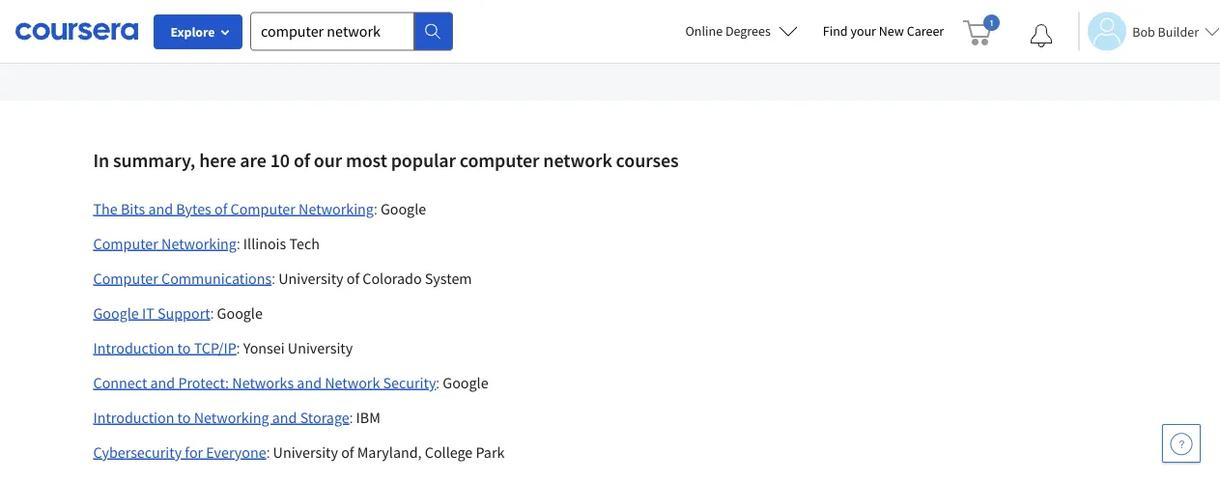 Task type: vqa. For each thing, say whether or not it's contained in the screenshot.
or
no



Task type: locate. For each thing, give the bounding box(es) containing it.
0 vertical spatial networking
[[299, 199, 374, 218]]

computer down the bits
[[93, 234, 158, 253]]

in
[[93, 148, 109, 172]]

networks
[[232, 373, 294, 392]]

computer networking link
[[93, 234, 237, 253]]

0 vertical spatial to
[[177, 338, 191, 357]]

networking up tech at the left
[[299, 199, 374, 218]]

of right 'bytes'
[[215, 199, 227, 218]]

help center image
[[1170, 432, 1193, 455]]

to up "cybersecurity for everyone" link
[[177, 408, 191, 427]]

computer
[[460, 148, 540, 172]]

computer up "it"
[[93, 268, 158, 288]]

google it support link
[[93, 303, 210, 323]]

computer for computer communications
[[93, 268, 158, 288]]

university down storage
[[273, 442, 338, 462]]

career
[[907, 22, 944, 40]]

of down storage
[[341, 442, 354, 462]]

university down tech at the left
[[278, 268, 344, 288]]

: down most in the top of the page
[[374, 199, 377, 218]]

and right the bits
[[148, 199, 173, 218]]

of
[[294, 148, 310, 172], [215, 199, 227, 218], [347, 268, 360, 288], [341, 442, 354, 462]]

connect
[[93, 373, 147, 392]]

google left "it"
[[93, 303, 139, 323]]

find your new career
[[823, 22, 944, 40]]

in summary, here are 10 of our most popular computer network courses
[[93, 148, 679, 172]]

introduction
[[93, 338, 174, 357], [93, 408, 174, 427]]

: left yonsei
[[236, 338, 240, 357]]

:
[[374, 199, 377, 218], [237, 234, 240, 252], [272, 269, 275, 287], [210, 304, 214, 322], [236, 338, 240, 357], [436, 373, 440, 392], [349, 408, 353, 426], [266, 443, 270, 461]]

introduction up the cybersecurity
[[93, 408, 174, 427]]

: inside the computer communications : university of colorado system
[[272, 269, 275, 287]]

introduction for introduction to networking and storage
[[93, 408, 174, 427]]

to
[[177, 338, 191, 357], [177, 408, 191, 427]]

summary,
[[113, 148, 195, 172]]

google it support : google
[[93, 303, 263, 323]]

networking
[[299, 199, 374, 218], [161, 234, 237, 253], [194, 408, 269, 427]]

networking down 'bytes'
[[161, 234, 237, 253]]

2 to from the top
[[177, 408, 191, 427]]

yonsei
[[243, 338, 285, 357]]

colorado
[[363, 268, 422, 288]]

10
[[270, 148, 290, 172]]

university up connect and protect: networks and network security : google
[[288, 338, 353, 357]]

show
[[46, 2, 82, 21]]

google
[[381, 199, 426, 218], [93, 303, 139, 323], [217, 303, 263, 323], [443, 373, 489, 392]]

show more button
[[46, 0, 120, 23]]

1 introduction from the top
[[93, 338, 174, 357]]

: down the illinois
[[272, 269, 275, 287]]

find
[[823, 22, 848, 40]]

ibm
[[356, 408, 381, 427]]

: left ibm
[[349, 408, 353, 426]]

degrees
[[726, 22, 771, 40]]

coursera image
[[15, 16, 138, 47]]

cybersecurity for everyone : university of maryland, college park
[[93, 442, 505, 462]]

computer communications link
[[93, 268, 272, 288]]

1 to from the top
[[177, 338, 191, 357]]

2 vertical spatial computer
[[93, 268, 158, 288]]

1 vertical spatial introduction
[[93, 408, 174, 427]]

new
[[879, 22, 904, 40]]

builder
[[1158, 23, 1199, 40]]

cybersecurity for everyone link
[[93, 442, 266, 462]]

our
[[314, 148, 342, 172]]

bytes
[[176, 199, 211, 218]]

and down introduction to tcp/ip link
[[150, 373, 175, 392]]

to for tcp/ip
[[177, 338, 191, 357]]

0 vertical spatial computer
[[230, 199, 296, 218]]

here
[[199, 148, 236, 172]]

: down the introduction to networking and storage : ibm
[[266, 443, 270, 461]]

computer for computer networking
[[93, 234, 158, 253]]

computer communications : university of colorado system
[[93, 268, 472, 288]]

1 vertical spatial university
[[288, 338, 353, 357]]

show more
[[46, 2, 120, 21]]

None search field
[[250, 12, 453, 51]]

cybersecurity
[[93, 442, 182, 462]]

bob builder
[[1133, 23, 1199, 40]]

0 vertical spatial introduction
[[93, 338, 174, 357]]

2 introduction from the top
[[93, 408, 174, 427]]

1 vertical spatial to
[[177, 408, 191, 427]]

the bits and bytes of computer networking : google
[[93, 199, 426, 218]]

university
[[278, 268, 344, 288], [288, 338, 353, 357], [273, 442, 338, 462]]

communications
[[161, 268, 272, 288]]

online
[[686, 22, 723, 40]]

to left tcp/ip
[[177, 338, 191, 357]]

computer up the illinois
[[230, 199, 296, 218]]

: up tcp/ip
[[210, 304, 214, 322]]

google up introduction to tcp/ip : yonsei university
[[217, 303, 263, 323]]

tcp/ip
[[194, 338, 236, 357]]

and
[[148, 199, 173, 218], [150, 373, 175, 392], [297, 373, 322, 392], [272, 408, 297, 427]]

online degrees
[[686, 22, 771, 40]]

: left the illinois
[[237, 234, 240, 252]]

1 vertical spatial computer
[[93, 234, 158, 253]]

: up college
[[436, 373, 440, 392]]

introduction up connect
[[93, 338, 174, 357]]

computer
[[230, 199, 296, 218], [93, 234, 158, 253], [93, 268, 158, 288]]

2 vertical spatial networking
[[194, 408, 269, 427]]

networking up the everyone
[[194, 408, 269, 427]]

maryland,
[[357, 442, 422, 462]]



Task type: describe. For each thing, give the bounding box(es) containing it.
for
[[185, 442, 203, 462]]

bob builder button
[[1079, 12, 1220, 51]]

protect:
[[178, 373, 229, 392]]

security
[[383, 373, 436, 392]]

: inside computer networking : illinois tech
[[237, 234, 240, 252]]

connect and protect: networks and network security : google
[[93, 373, 489, 392]]

2 vertical spatial university
[[273, 442, 338, 462]]

the
[[93, 199, 118, 218]]

What do you want to learn? text field
[[250, 12, 415, 51]]

show notifications image
[[1030, 24, 1053, 47]]

: inside introduction to tcp/ip : yonsei university
[[236, 338, 240, 357]]

illinois
[[243, 234, 286, 253]]

tech
[[289, 234, 320, 253]]

bob
[[1133, 23, 1155, 40]]

to for networking
[[177, 408, 191, 427]]

google right security
[[443, 373, 489, 392]]

park
[[476, 442, 505, 462]]

everyone
[[206, 442, 266, 462]]

shopping cart: 1 item image
[[964, 14, 1000, 45]]

computer networking : illinois tech
[[93, 234, 320, 253]]

popular
[[391, 148, 456, 172]]

explore button
[[154, 14, 243, 49]]

: inside cybersecurity for everyone : university of maryland, college park
[[266, 443, 270, 461]]

introduction for introduction to tcp/ip
[[93, 338, 174, 357]]

college
[[425, 442, 473, 462]]

: inside the bits and bytes of computer networking : google
[[374, 199, 377, 218]]

storage
[[300, 408, 349, 427]]

of right 10
[[294, 148, 310, 172]]

system
[[425, 268, 472, 288]]

connect and protect: networks and network security link
[[93, 373, 436, 392]]

network
[[543, 148, 612, 172]]

of left colorado
[[347, 268, 360, 288]]

google down in summary, here are 10 of our most popular computer network courses
[[381, 199, 426, 218]]

0 vertical spatial university
[[278, 268, 344, 288]]

introduction to tcp/ip link
[[93, 338, 236, 357]]

are
[[240, 148, 266, 172]]

network
[[325, 373, 380, 392]]

it
[[142, 303, 154, 323]]

more
[[86, 2, 120, 21]]

most
[[346, 148, 387, 172]]

online degrees button
[[670, 10, 813, 52]]

introduction to networking and storage : ibm
[[93, 408, 381, 427]]

find your new career link
[[813, 19, 954, 43]]

and up storage
[[297, 373, 322, 392]]

explore
[[171, 23, 215, 41]]

your
[[851, 22, 876, 40]]

1 vertical spatial networking
[[161, 234, 237, 253]]

the bits and bytes of computer networking link
[[93, 199, 374, 218]]

: inside the introduction to networking and storage : ibm
[[349, 408, 353, 426]]

courses
[[616, 148, 679, 172]]

: inside google it support : google
[[210, 304, 214, 322]]

introduction to networking and storage link
[[93, 408, 349, 427]]

bits
[[121, 199, 145, 218]]

support
[[157, 303, 210, 323]]

and down connect and protect: networks and network security : google
[[272, 408, 297, 427]]

: inside connect and protect: networks and network security : google
[[436, 373, 440, 392]]

introduction to tcp/ip : yonsei university
[[93, 338, 353, 357]]



